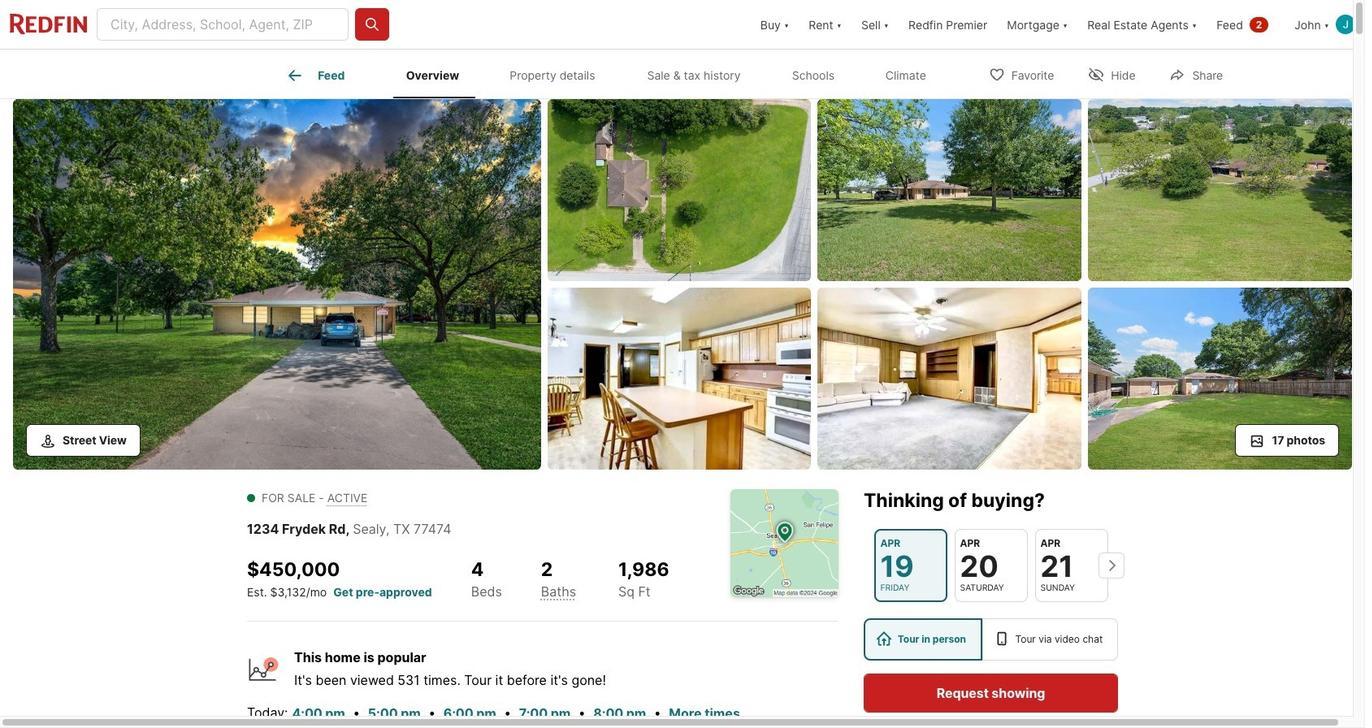 Task type: vqa. For each thing, say whether or not it's contained in the screenshot.
list box
yes



Task type: describe. For each thing, give the bounding box(es) containing it.
submit search image
[[364, 16, 380, 33]]

1 option from the left
[[864, 618, 983, 661]]

next image
[[1099, 553, 1125, 579]]



Task type: locate. For each thing, give the bounding box(es) containing it.
user photo image
[[1337, 15, 1356, 34]]

list box
[[864, 618, 1119, 661]]

City, Address, School, Agent, ZIP search field
[[97, 8, 349, 41]]

None button
[[874, 529, 948, 602], [955, 529, 1028, 602], [1035, 529, 1109, 602], [874, 529, 948, 602], [955, 529, 1028, 602], [1035, 529, 1109, 602]]

tab list
[[247, 50, 957, 98]]

map entry image
[[731, 489, 839, 598]]

option
[[864, 618, 983, 661], [983, 618, 1119, 661]]

1234 frydek rd, sealy, tx 77474 image
[[13, 99, 541, 470], [548, 99, 812, 281], [818, 99, 1082, 281], [1089, 99, 1353, 281], [548, 288, 812, 470], [818, 288, 1082, 470], [1089, 288, 1353, 470]]

2 option from the left
[[983, 618, 1119, 661]]



